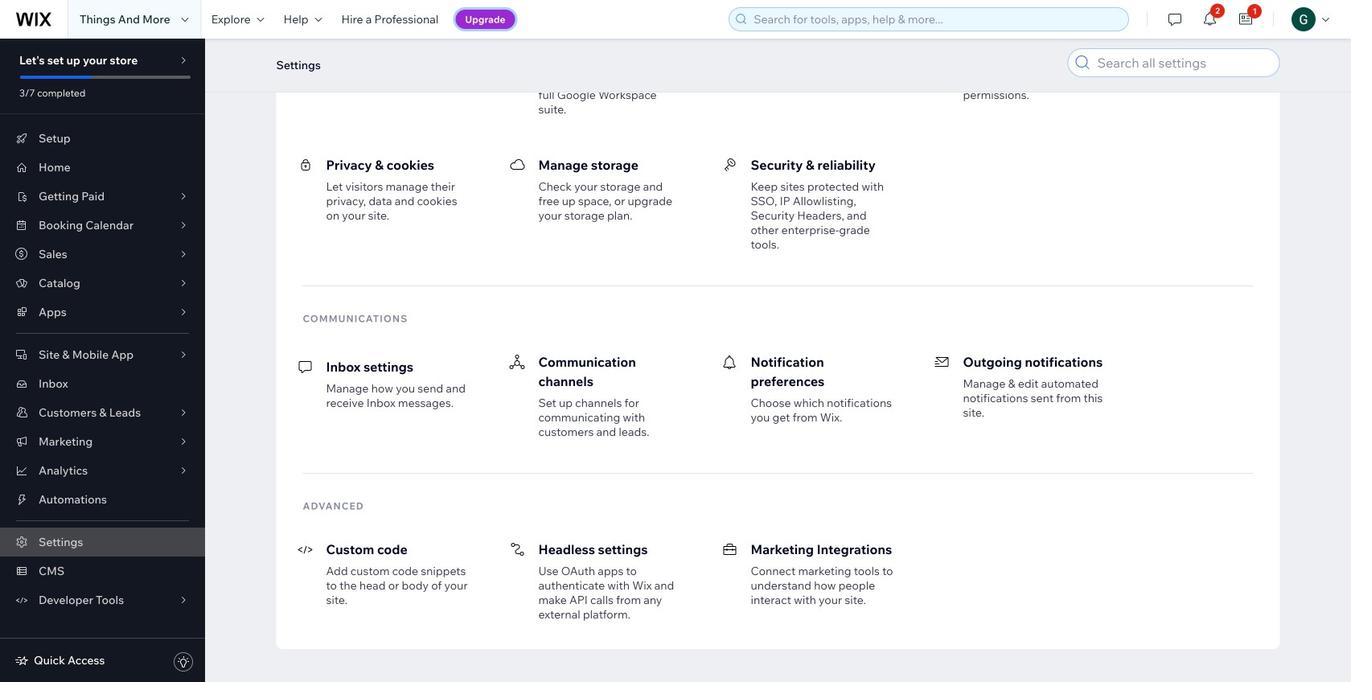 Task type: locate. For each thing, give the bounding box(es) containing it.
sidebar element
[[0, 39, 205, 682]]

general-section element
[[291, 0, 1266, 266]]

advanced-section element
[[291, 516, 1266, 636]]

communications-section element
[[291, 328, 1266, 454]]



Task type: describe. For each thing, give the bounding box(es) containing it.
Search all settings field
[[1093, 49, 1275, 76]]

Search for tools, apps, help & more... field
[[749, 8, 1124, 31]]



Task type: vqa. For each thing, say whether or not it's contained in the screenshot.
Sidebar element
yes



